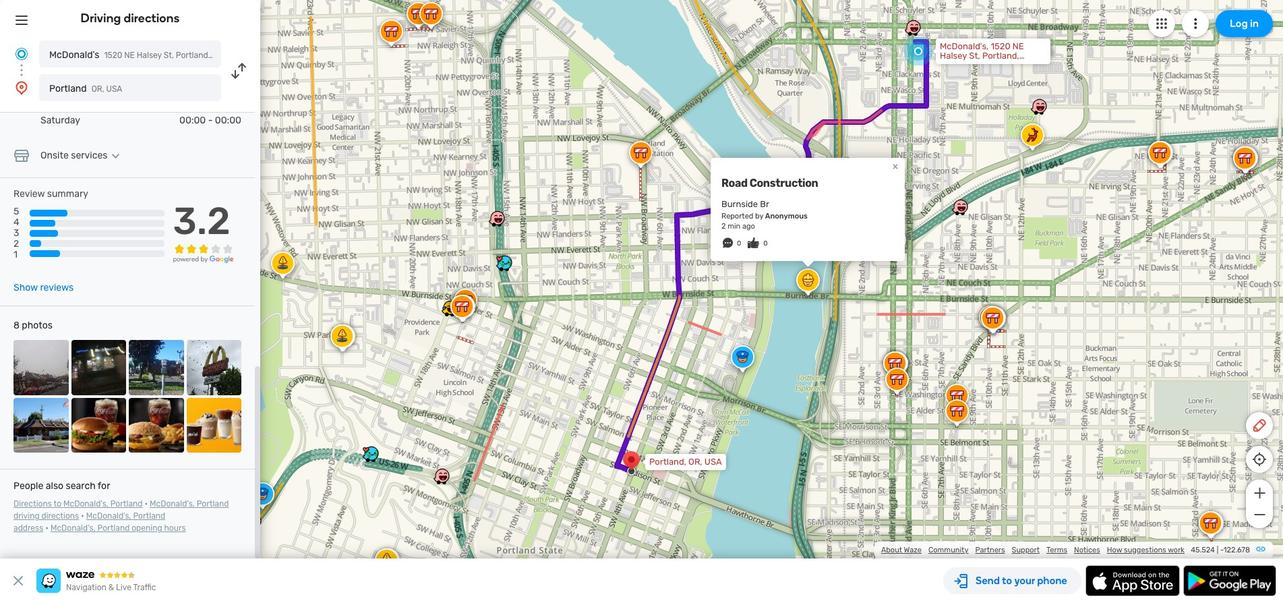 Task type: locate. For each thing, give the bounding box(es) containing it.
usa for portland
[[106, 84, 122, 94]]

partners
[[976, 546, 1005, 554]]

mcdonald's, for halsey
[[940, 41, 989, 51]]

portland, for mcdonald's,
[[983, 51, 1020, 61]]

directions
[[124, 11, 180, 26], [41, 511, 79, 521]]

image 7 of mcdonald's, portland image
[[129, 398, 184, 453]]

1 horizontal spatial states
[[970, 60, 996, 70]]

chevron down image
[[108, 150, 124, 161]]

services
[[71, 150, 108, 161]]

ne inside mcdonald's 1520 ne halsey st, portland, united states
[[124, 51, 135, 60]]

current location image
[[13, 46, 30, 62]]

1 st, from the left
[[164, 51, 174, 60]]

mcdonald's, for hours
[[51, 523, 96, 533]]

0 down burnside br reported by anonymous 2 min ago
[[764, 239, 768, 248]]

how
[[1107, 546, 1123, 554]]

to
[[54, 499, 61, 509]]

1 vertical spatial usa
[[705, 457, 722, 467]]

directions up mcdonald's 1520 ne halsey st, portland, united states
[[124, 11, 180, 26]]

x image
[[10, 573, 26, 589]]

states inside mcdonald's 1520 ne halsey st, portland, united states
[[239, 51, 264, 60]]

halsey inside mcdonald's, 1520 ne halsey st, portland, united states
[[940, 51, 967, 61]]

1520 inside mcdonald's, 1520 ne halsey st, portland, united states
[[991, 41, 1011, 51]]

0 horizontal spatial united
[[212, 51, 237, 60]]

2 halsey from the left
[[940, 51, 967, 61]]

st, inside mcdonald's 1520 ne halsey st, portland, united states
[[164, 51, 174, 60]]

united inside mcdonald's, 1520 ne halsey st, portland, united states
[[940, 60, 967, 70]]

store image
[[13, 148, 30, 164]]

st, for mcdonald's
[[164, 51, 174, 60]]

portland inside the mcdonald's, portland driving directions
[[197, 499, 229, 509]]

0 horizontal spatial 1520
[[104, 51, 122, 60]]

st, inside mcdonald's, 1520 ne halsey st, portland, united states
[[969, 51, 981, 61]]

st, for mcdonald's,
[[969, 51, 981, 61]]

mcdonald's,
[[940, 41, 989, 51], [63, 499, 108, 509], [150, 499, 195, 509], [86, 511, 131, 521], [51, 523, 96, 533]]

0 horizontal spatial or,
[[92, 84, 104, 94]]

halsey for mcdonald's
[[137, 51, 162, 60]]

1 horizontal spatial usa
[[705, 457, 722, 467]]

directions down to
[[41, 511, 79, 521]]

mcdonald's, portland address link
[[13, 511, 165, 533]]

0 horizontal spatial states
[[239, 51, 264, 60]]

122.678
[[1224, 546, 1251, 554]]

1 vertical spatial directions
[[41, 511, 79, 521]]

usa inside portland or, usa
[[106, 84, 122, 94]]

ne inside mcdonald's, 1520 ne halsey st, portland, united states
[[1013, 41, 1024, 51]]

0 horizontal spatial directions
[[41, 511, 79, 521]]

road construction
[[722, 177, 819, 189]]

portland, inside mcdonald's 1520 ne halsey st, portland, united states
[[176, 51, 210, 60]]

mcdonald's, inside mcdonald's, portland address
[[86, 511, 131, 521]]

1 horizontal spatial 2
[[722, 222, 726, 231]]

2 st, from the left
[[969, 51, 981, 61]]

1 horizontal spatial st,
[[969, 51, 981, 61]]

about waze community partners support terms notices how suggestions work 45.524 | -122.678
[[882, 546, 1251, 554]]

ne for mcdonald's
[[124, 51, 135, 60]]

waze
[[904, 546, 922, 554]]

usa
[[106, 84, 122, 94], [705, 457, 722, 467]]

3
[[13, 228, 19, 239]]

2 horizontal spatial portland,
[[983, 51, 1020, 61]]

mcdonald's, 1520 ne halsey st, portland, united states
[[940, 41, 1024, 70]]

0 vertical spatial -
[[208, 115, 213, 126]]

or, inside portland or, usa
[[92, 84, 104, 94]]

1 horizontal spatial -
[[1221, 546, 1224, 554]]

states inside mcdonald's, 1520 ne halsey st, portland, united states
[[970, 60, 996, 70]]

0 horizontal spatial 0
[[737, 239, 742, 248]]

0
[[737, 239, 742, 248], [764, 239, 768, 248]]

portland,
[[176, 51, 210, 60], [983, 51, 1020, 61], [650, 457, 687, 467]]

portland for mcdonald's, portland opening hours
[[98, 523, 130, 533]]

45.524
[[1191, 546, 1215, 554]]

onsite services
[[40, 150, 108, 161]]

mcdonald's 1520 ne halsey st, portland, united states
[[49, 49, 264, 61]]

2
[[722, 222, 726, 231], [13, 238, 19, 250]]

image 2 of mcdonald's, portland image
[[71, 340, 126, 395]]

2 left "min"
[[722, 222, 726, 231]]

united
[[212, 51, 237, 60], [940, 60, 967, 70]]

halsey inside mcdonald's 1520 ne halsey st, portland, united states
[[137, 51, 162, 60]]

review summary
[[13, 188, 88, 200]]

1 horizontal spatial ne
[[1013, 41, 1024, 51]]

1 horizontal spatial 00:00
[[215, 115, 241, 126]]

1520 inside mcdonald's 1520 ne halsey st, portland, united states
[[104, 51, 122, 60]]

1520 for mcdonald's,
[[991, 41, 1011, 51]]

1 vertical spatial -
[[1221, 546, 1224, 554]]

0 horizontal spatial 00:00
[[179, 115, 206, 126]]

mcdonald's, inside the mcdonald's, portland driving directions
[[150, 499, 195, 509]]

min
[[728, 222, 741, 231]]

ne
[[1013, 41, 1024, 51], [124, 51, 135, 60]]

portland, inside mcdonald's, 1520 ne halsey st, portland, united states
[[983, 51, 1020, 61]]

00:00
[[179, 115, 206, 126], [215, 115, 241, 126]]

or,
[[92, 84, 104, 94], [689, 457, 703, 467]]

or, for portland,
[[689, 457, 703, 467]]

2 00:00 from the left
[[215, 115, 241, 126]]

hours
[[164, 523, 186, 533]]

1 vertical spatial 2
[[13, 238, 19, 250]]

burnside br reported by anonymous 2 min ago
[[722, 199, 808, 231]]

states for mcdonald's,
[[970, 60, 996, 70]]

1
[[13, 249, 18, 261]]

1 horizontal spatial or,
[[689, 457, 703, 467]]

0 down "min"
[[737, 239, 742, 248]]

1 horizontal spatial 0
[[764, 239, 768, 248]]

navigation & live traffic
[[66, 583, 156, 592]]

1 vertical spatial or,
[[689, 457, 703, 467]]

support link
[[1012, 546, 1040, 554]]

road
[[722, 177, 748, 189]]

onsite
[[40, 150, 69, 161]]

support
[[1012, 546, 1040, 554]]

united for mcdonald's
[[212, 51, 237, 60]]

halsey for mcdonald's,
[[940, 51, 967, 61]]

directions
[[13, 499, 52, 509]]

saturday
[[40, 115, 80, 126]]

1 horizontal spatial united
[[940, 60, 967, 70]]

address
[[13, 523, 43, 533]]

0 vertical spatial usa
[[106, 84, 122, 94]]

show
[[13, 282, 38, 293]]

portland, or, usa
[[650, 457, 722, 467]]

st,
[[164, 51, 174, 60], [969, 51, 981, 61]]

for
[[98, 480, 110, 492]]

0 vertical spatial directions
[[124, 11, 180, 26]]

0 horizontal spatial portland,
[[176, 51, 210, 60]]

image 8 of mcdonald's, portland image
[[187, 398, 241, 453]]

portland for mcdonald's, portland address
[[133, 511, 165, 521]]

anonymous
[[765, 212, 808, 221]]

1 horizontal spatial halsey
[[940, 51, 967, 61]]

portland inside mcdonald's, portland address
[[133, 511, 165, 521]]

2 down "4" on the top
[[13, 238, 19, 250]]

mcdonald's, inside mcdonald's, 1520 ne halsey st, portland, united states
[[940, 41, 989, 51]]

zoom in image
[[1252, 485, 1268, 501]]

community link
[[929, 546, 969, 554]]

0 horizontal spatial 2
[[13, 238, 19, 250]]

portland or, usa
[[49, 83, 122, 94]]

0 horizontal spatial halsey
[[137, 51, 162, 60]]

1 horizontal spatial directions
[[124, 11, 180, 26]]

0 vertical spatial 2
[[722, 222, 726, 231]]

0 vertical spatial or,
[[92, 84, 104, 94]]

image 6 of mcdonald's, portland image
[[71, 398, 126, 453]]

people
[[13, 480, 43, 492]]

mcdonald's, for directions
[[150, 499, 195, 509]]

1520
[[991, 41, 1011, 51], [104, 51, 122, 60]]

portland
[[49, 83, 87, 94], [110, 499, 143, 509], [197, 499, 229, 509], [133, 511, 165, 521], [98, 523, 130, 533]]

2 inside burnside br reported by anonymous 2 min ago
[[722, 222, 726, 231]]

0 horizontal spatial -
[[208, 115, 213, 126]]

-
[[208, 115, 213, 126], [1221, 546, 1224, 554]]

states for mcdonald's
[[239, 51, 264, 60]]

1 horizontal spatial 1520
[[991, 41, 1011, 51]]

× link
[[890, 160, 902, 173]]

0 horizontal spatial usa
[[106, 84, 122, 94]]

reviews
[[40, 282, 74, 293]]

notices
[[1075, 546, 1101, 554]]

terms link
[[1047, 546, 1068, 554]]

mcdonald's, portland opening hours link
[[51, 523, 186, 533]]

0 horizontal spatial st,
[[164, 51, 174, 60]]

&
[[108, 583, 114, 592]]

mcdonald's
[[49, 49, 99, 61]]

0 horizontal spatial ne
[[124, 51, 135, 60]]

states
[[239, 51, 264, 60], [970, 60, 996, 70]]

about waze link
[[882, 546, 922, 554]]

1 halsey from the left
[[137, 51, 162, 60]]

review
[[13, 188, 45, 200]]

united inside mcdonald's 1520 ne halsey st, portland, united states
[[212, 51, 237, 60]]



Task type: describe. For each thing, give the bounding box(es) containing it.
photos
[[22, 320, 52, 331]]

navigation
[[66, 583, 106, 592]]

link image
[[1256, 544, 1267, 554]]

construction
[[750, 177, 819, 189]]

directions to mcdonald's, portland link
[[13, 499, 143, 509]]

00:00 - 00:00
[[179, 115, 241, 126]]

2 0 from the left
[[764, 239, 768, 248]]

ne for mcdonald's,
[[1013, 41, 1024, 51]]

8
[[13, 320, 19, 331]]

or, for portland
[[92, 84, 104, 94]]

also
[[46, 480, 63, 492]]

reported
[[722, 212, 754, 221]]

5 4 3 2 1
[[13, 206, 19, 261]]

pencil image
[[1252, 418, 1268, 434]]

about
[[882, 546, 903, 554]]

mcdonald's, portland address
[[13, 511, 165, 533]]

traffic
[[133, 583, 156, 592]]

directions inside the mcdonald's, portland driving directions
[[41, 511, 79, 521]]

image 3 of mcdonald's, portland image
[[129, 340, 184, 395]]

terms
[[1047, 546, 1068, 554]]

opening
[[132, 523, 162, 533]]

work
[[1168, 546, 1185, 554]]

summary
[[47, 188, 88, 200]]

br
[[760, 199, 770, 209]]

driving
[[13, 511, 40, 521]]

5
[[13, 206, 19, 217]]

3.2
[[173, 199, 230, 244]]

2 inside 5 4 3 2 1
[[13, 238, 19, 250]]

burnside
[[722, 199, 758, 209]]

mcdonald's, portland driving directions link
[[13, 499, 229, 521]]

mcdonald's, portland opening hours
[[51, 523, 186, 533]]

usa for portland,
[[705, 457, 722, 467]]

4
[[13, 217, 19, 228]]

mcdonald's, portland driving directions
[[13, 499, 229, 521]]

8 photos
[[13, 320, 52, 331]]

partners link
[[976, 546, 1005, 554]]

×
[[893, 160, 899, 173]]

1 00:00 from the left
[[179, 115, 206, 126]]

1520 for mcdonald's
[[104, 51, 122, 60]]

notices link
[[1075, 546, 1101, 554]]

portland for mcdonald's, portland driving directions
[[197, 499, 229, 509]]

1 0 from the left
[[737, 239, 742, 248]]

how suggestions work link
[[1107, 546, 1185, 554]]

onsite services button
[[40, 150, 124, 161]]

suggestions
[[1124, 546, 1167, 554]]

community
[[929, 546, 969, 554]]

search
[[66, 480, 96, 492]]

driving directions
[[81, 11, 180, 26]]

1 horizontal spatial portland,
[[650, 457, 687, 467]]

image 5 of mcdonald's, portland image
[[13, 398, 68, 453]]

driving
[[81, 11, 121, 26]]

united for mcdonald's,
[[940, 60, 967, 70]]

show reviews
[[13, 282, 74, 293]]

|
[[1217, 546, 1219, 554]]

image 4 of mcdonald's, portland image
[[187, 340, 241, 395]]

live
[[116, 583, 131, 592]]

location image
[[13, 80, 30, 96]]

ago
[[743, 222, 755, 231]]

image 1 of mcdonald's, portland image
[[13, 340, 68, 395]]

directions to mcdonald's, portland
[[13, 499, 143, 509]]

by
[[755, 212, 764, 221]]

portland, for mcdonald's
[[176, 51, 210, 60]]

zoom out image
[[1252, 507, 1268, 523]]

people also search for
[[13, 480, 110, 492]]



Task type: vqa. For each thing, say whether or not it's contained in the screenshot.
McDonald's, inside MCDONALD'S, 1520 NE HALSEY ST, PORTLAND, UNITED STATES
yes



